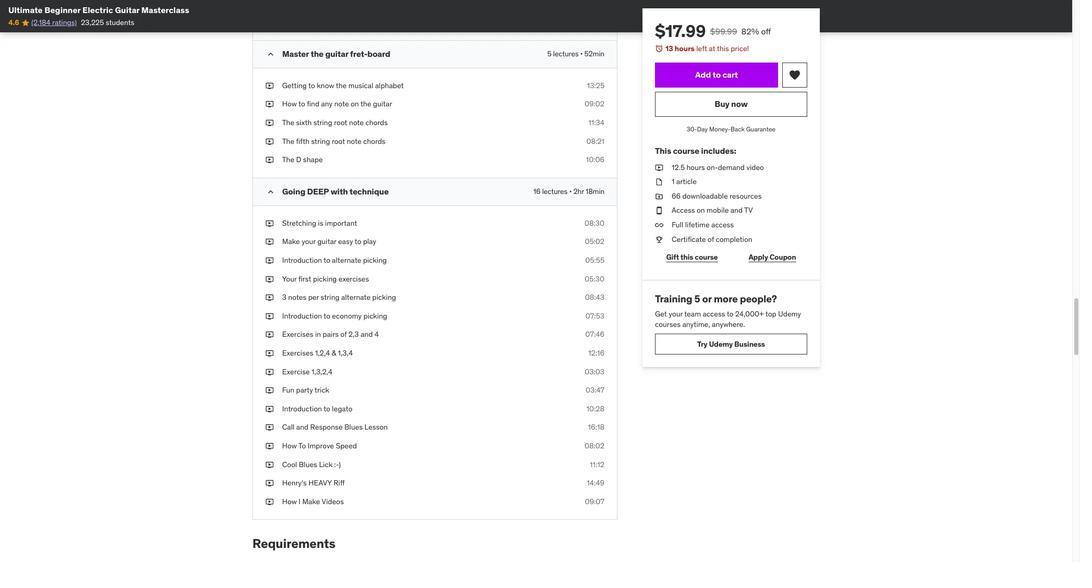 Task type: describe. For each thing, give the bounding box(es) containing it.
musical
[[348, 81, 373, 90]]

xsmall image for the sixth string root note chords
[[265, 118, 274, 128]]

videos
[[322, 497, 344, 506]]

introduction to legato
[[282, 404, 353, 413]]

gift this course
[[666, 252, 718, 262]]

full
[[672, 220, 683, 229]]

ultimate
[[8, 5, 43, 15]]

master
[[282, 48, 309, 59]]

small image
[[265, 49, 276, 59]]

this inside 'link'
[[681, 252, 693, 262]]

xsmall image for getting to know the musical alphabet
[[265, 81, 274, 91]]

henry's heavy riff
[[282, 478, 345, 488]]

xsmall image for exercises 1,2,4 & 1,3,4
[[265, 348, 274, 359]]

top
[[766, 309, 776, 319]]

03:03
[[585, 367, 604, 376]]

12.5 hours on-demand video
[[672, 163, 764, 172]]

your inside "training 5 or more people? get your team access to 24,000+ top udemy courses anytime, anywhere."
[[669, 309, 683, 319]]

0 horizontal spatial 5
[[547, 49, 551, 58]]

1 horizontal spatial and
[[361, 330, 373, 339]]

introduction to economy picking
[[282, 311, 387, 321]]

16:18
[[588, 423, 604, 432]]

14:49
[[587, 478, 604, 488]]

make your guitar easy to play
[[282, 237, 376, 246]]

guitar for easy
[[317, 237, 336, 246]]

0 vertical spatial the
[[311, 48, 324, 59]]

introduction for introduction to alternate picking
[[282, 256, 322, 265]]

completion
[[716, 234, 752, 244]]

add to cart
[[695, 69, 738, 80]]

response
[[310, 423, 343, 432]]

the sixth string root note chords
[[282, 118, 388, 127]]

d
[[296, 155, 301, 164]]

notes
[[288, 293, 306, 302]]

0 horizontal spatial of
[[340, 330, 347, 339]]

12.5
[[672, 163, 685, 172]]

)
[[339, 460, 341, 469]]

lectures for going deep with technique
[[542, 187, 568, 196]]

certificate
[[672, 234, 706, 244]]

guitar for fret-
[[325, 48, 348, 59]]

12:16
[[588, 348, 604, 358]]

xsmall image for cool blues lick :-)
[[265, 460, 274, 470]]

exercises for exercises in pairs of 2,3 and 4
[[282, 330, 313, 339]]

introduction to alternate picking
[[282, 256, 387, 265]]

09:02
[[585, 99, 604, 109]]

add
[[695, 69, 711, 80]]

try udemy business link
[[655, 334, 807, 355]]

xsmall image for henry's heavy riff
[[265, 478, 274, 489]]

18min
[[586, 187, 604, 196]]

08:43
[[585, 293, 604, 302]]

1 vertical spatial alternate
[[341, 293, 371, 302]]

exercises
[[339, 274, 369, 284]]

anywhere.
[[712, 319, 745, 329]]

ultimate beginner electric guitar masterclass
[[8, 5, 189, 15]]

getting
[[282, 81, 307, 90]]

1 horizontal spatial on
[[697, 206, 705, 215]]

note for the sixth string root note chords
[[349, 118, 364, 127]]

to inside "training 5 or more people? get your team access to 24,000+ top udemy courses anytime, anywhere."
[[727, 309, 734, 319]]

xsmall image for how i make videos
[[265, 497, 274, 507]]

07:46
[[585, 330, 604, 339]]

shape
[[303, 155, 323, 164]]

05:55
[[585, 256, 604, 265]]

(2,184
[[31, 18, 50, 27]]

your
[[282, 274, 297, 284]]

now
[[731, 99, 748, 109]]

the for the fifth string root note chords
[[282, 136, 294, 146]]

lifetime
[[685, 220, 710, 229]]

2 vertical spatial string
[[321, 293, 340, 302]]

at
[[709, 44, 715, 53]]

1 article
[[672, 177, 697, 186]]

1 vertical spatial guitar
[[373, 99, 392, 109]]

1 horizontal spatial of
[[708, 234, 714, 244]]

1 vertical spatial blues
[[299, 460, 317, 469]]

call and response blues lesson
[[282, 423, 388, 432]]

find
[[307, 99, 319, 109]]

cool
[[282, 460, 297, 469]]

xsmall image for how to improve speed
[[265, 441, 274, 451]]

$99.99
[[710, 26, 737, 37]]

xsmall image for call and response blues lesson
[[265, 423, 274, 433]]

to for cart
[[713, 69, 721, 80]]

video
[[746, 163, 764, 172]]

11:12
[[590, 460, 604, 469]]

1,3,4
[[338, 348, 353, 358]]

to for alternate
[[324, 256, 330, 265]]

xsmall image left access
[[655, 206, 663, 216]]

trick
[[315, 386, 329, 395]]

alarm image
[[655, 44, 663, 53]]

left
[[696, 44, 707, 53]]

board
[[367, 48, 390, 59]]

chords for the sixth string root note chords
[[366, 118, 388, 127]]

xsmall image for introduction to alternate picking
[[265, 256, 274, 266]]

1 vertical spatial the
[[336, 81, 347, 90]]

guitar
[[115, 5, 140, 15]]

course inside 'link'
[[695, 252, 718, 262]]

30-
[[687, 125, 697, 133]]

on-
[[707, 163, 718, 172]]

training
[[655, 293, 692, 305]]

08:21
[[586, 136, 604, 146]]

(2,184 ratings)
[[31, 18, 77, 27]]

play
[[363, 237, 376, 246]]

technique
[[350, 186, 389, 197]]

demand
[[718, 163, 745, 172]]

to for know
[[308, 81, 315, 90]]

introduction for introduction to economy picking
[[282, 311, 322, 321]]

0 vertical spatial access
[[711, 220, 734, 229]]

mobile
[[707, 206, 729, 215]]

66 downloadable resources
[[672, 191, 762, 201]]

08:02
[[585, 441, 604, 451]]

stretching is important
[[282, 218, 357, 228]]

• for going deep with technique
[[569, 187, 572, 196]]

05:30
[[585, 274, 604, 284]]

downloadable
[[682, 191, 728, 201]]

xsmall image for the fifth string root note chords
[[265, 136, 274, 147]]

to left the play
[[355, 237, 361, 246]]

string for fifth
[[311, 136, 330, 146]]

team
[[684, 309, 701, 319]]

includes:
[[701, 146, 736, 156]]

master the guitar fret-board
[[282, 48, 390, 59]]

access inside "training 5 or more people? get your team access to 24,000+ top udemy courses anytime, anywhere."
[[703, 309, 725, 319]]

how for how i make videos
[[282, 497, 297, 506]]



Task type: locate. For each thing, give the bounding box(es) containing it.
xsmall image for fun party trick
[[265, 386, 274, 396]]

exercises
[[282, 330, 313, 339], [282, 348, 313, 358]]

1 vertical spatial •
[[569, 187, 572, 196]]

note for how to find any note on the guitar
[[334, 99, 349, 109]]

chords for the fifth string root note chords
[[363, 136, 386, 146]]

2,3
[[349, 330, 359, 339]]

this
[[655, 146, 671, 156]]

blues up speed
[[344, 423, 363, 432]]

chords
[[366, 118, 388, 127], [363, 136, 386, 146]]

10:28
[[586, 404, 604, 413]]

2 how from the top
[[282, 441, 297, 451]]

the left sixth
[[282, 118, 294, 127]]

0 vertical spatial your
[[302, 237, 316, 246]]

0 vertical spatial introduction
[[282, 256, 322, 265]]

beginner
[[44, 5, 81, 15]]

course up 12.5
[[673, 146, 699, 156]]

access down mobile
[[711, 220, 734, 229]]

apply
[[749, 252, 768, 262]]

1 vertical spatial this
[[681, 252, 693, 262]]

note
[[334, 99, 349, 109], [349, 118, 364, 127], [347, 136, 362, 146]]

xsmall image for stretching is important
[[265, 218, 274, 229]]

to up anywhere.
[[727, 309, 734, 319]]

stretching
[[282, 218, 316, 228]]

xsmall image left the your
[[265, 274, 274, 284]]

training 5 or more people? get your team access to 24,000+ top udemy courses anytime, anywhere.
[[655, 293, 801, 329]]

on up "full lifetime access" on the top right of page
[[697, 206, 705, 215]]

1 exercises from the top
[[282, 330, 313, 339]]

0 vertical spatial string
[[313, 118, 332, 127]]

chords down alphabet
[[366, 118, 388, 127]]

1 horizontal spatial make
[[302, 497, 320, 506]]

improve
[[308, 441, 334, 451]]

2 horizontal spatial and
[[731, 206, 743, 215]]

1 horizontal spatial blues
[[344, 423, 363, 432]]

sixth
[[296, 118, 312, 127]]

13
[[666, 44, 673, 53]]

access down the or
[[703, 309, 725, 319]]

guitar left fret-
[[325, 48, 348, 59]]

• left 2hr
[[569, 187, 572, 196]]

13:25
[[587, 81, 604, 90]]

or
[[702, 293, 712, 305]]

to up exercises in pairs of 2,3 and 4 on the left of the page
[[324, 311, 330, 321]]

xsmall image
[[265, 81, 274, 91], [265, 118, 274, 128], [265, 136, 274, 147], [655, 191, 663, 202], [655, 206, 663, 216], [655, 220, 663, 230], [265, 274, 274, 284], [265, 293, 274, 303], [265, 330, 274, 340], [265, 367, 274, 377], [265, 386, 274, 396], [265, 497, 274, 507]]

5 left the or
[[695, 293, 700, 305]]

this course includes:
[[655, 146, 736, 156]]

2 vertical spatial the
[[282, 155, 294, 164]]

and left the 4
[[361, 330, 373, 339]]

root for sixth
[[334, 118, 347, 127]]

0 vertical spatial chords
[[366, 118, 388, 127]]

xsmall image for introduction to economy picking
[[265, 311, 274, 321]]

blues left lick
[[299, 460, 317, 469]]

24,000+
[[735, 309, 764, 319]]

10:06
[[586, 155, 604, 164]]

0 vertical spatial and
[[731, 206, 743, 215]]

to left legato
[[324, 404, 330, 413]]

easy
[[338, 237, 353, 246]]

hours for 12.5
[[687, 163, 705, 172]]

2 vertical spatial introduction
[[282, 404, 322, 413]]

2 vertical spatial note
[[347, 136, 362, 146]]

xsmall image left in
[[265, 330, 274, 340]]

root down 'the sixth string root note chords'
[[332, 136, 345, 146]]

0 horizontal spatial blues
[[299, 460, 317, 469]]

note right any
[[334, 99, 349, 109]]

the
[[282, 118, 294, 127], [282, 136, 294, 146], [282, 155, 294, 164]]

string for sixth
[[313, 118, 332, 127]]

apply coupon
[[749, 252, 796, 262]]

0 vertical spatial of
[[708, 234, 714, 244]]

0 horizontal spatial this
[[681, 252, 693, 262]]

to left find
[[298, 99, 305, 109]]

• left 52min
[[580, 49, 583, 58]]

1 vertical spatial 5
[[695, 293, 700, 305]]

your first picking exercises
[[282, 274, 369, 284]]

xsmall image for introduction to legato
[[265, 404, 274, 414]]

1 how from the top
[[282, 99, 297, 109]]

to up the your first picking exercises
[[324, 256, 330, 265]]

introduction up 'first'
[[282, 256, 322, 265]]

xsmall image left fifth
[[265, 136, 274, 147]]

your up courses
[[669, 309, 683, 319]]

1 vertical spatial udemy
[[709, 339, 733, 349]]

fret-
[[350, 48, 367, 59]]

0 horizontal spatial udemy
[[709, 339, 733, 349]]

the
[[311, 48, 324, 59], [336, 81, 347, 90], [361, 99, 371, 109]]

0 horizontal spatial the
[[311, 48, 324, 59]]

0 vertical spatial this
[[717, 44, 729, 53]]

1 vertical spatial your
[[669, 309, 683, 319]]

cart
[[723, 69, 738, 80]]

guitar down alphabet
[[373, 99, 392, 109]]

the right master
[[311, 48, 324, 59]]

0 horizontal spatial make
[[282, 237, 300, 246]]

course
[[673, 146, 699, 156], [695, 252, 718, 262]]

note down how to find any note on the guitar
[[349, 118, 364, 127]]

1 vertical spatial and
[[361, 330, 373, 339]]

5 left 52min
[[547, 49, 551, 58]]

article
[[676, 177, 697, 186]]

this right at
[[717, 44, 729, 53]]

lectures right 16 at the top
[[542, 187, 568, 196]]

economy
[[332, 311, 362, 321]]

root down how to find any note on the guitar
[[334, 118, 347, 127]]

xsmall image left sixth
[[265, 118, 274, 128]]

0 vertical spatial alternate
[[332, 256, 361, 265]]

0 vertical spatial root
[[334, 118, 347, 127]]

the down the musical
[[361, 99, 371, 109]]

of down "full lifetime access" on the top right of page
[[708, 234, 714, 244]]

access
[[672, 206, 695, 215]]

07:53
[[586, 311, 604, 321]]

1 vertical spatial note
[[349, 118, 364, 127]]

alternate down easy
[[332, 256, 361, 265]]

&
[[332, 348, 336, 358]]

lesson
[[364, 423, 388, 432]]

xsmall image for the d shape
[[265, 155, 274, 165]]

1 horizontal spatial 5
[[695, 293, 700, 305]]

exercises left in
[[282, 330, 313, 339]]

off
[[761, 26, 771, 37]]

root for fifth
[[332, 136, 345, 146]]

1 vertical spatial chords
[[363, 136, 386, 146]]

know
[[317, 81, 334, 90]]

make right i
[[302, 497, 320, 506]]

party
[[296, 386, 313, 395]]

xsmall image left 3 on the left
[[265, 293, 274, 303]]

exercises in pairs of 2,3 and 4
[[282, 330, 379, 339]]

to for find
[[298, 99, 305, 109]]

1 vertical spatial course
[[695, 252, 718, 262]]

16 lectures • 2hr 18min
[[533, 187, 604, 196]]

note for the fifth string root note chords
[[347, 136, 362, 146]]

1 vertical spatial the
[[282, 136, 294, 146]]

string right fifth
[[311, 136, 330, 146]]

this right gift
[[681, 252, 693, 262]]

alternate down exercises
[[341, 293, 371, 302]]

cool blues lick :-)
[[282, 460, 341, 469]]

xsmall image for 3 notes per string alternate picking
[[265, 293, 274, 303]]

to for economy
[[324, 311, 330, 321]]

$17.99
[[655, 20, 706, 42]]

how for how to find any note on the guitar
[[282, 99, 297, 109]]

2 vertical spatial how
[[282, 497, 297, 506]]

1 horizontal spatial •
[[580, 49, 583, 58]]

and
[[731, 206, 743, 215], [361, 330, 373, 339], [296, 423, 308, 432]]

0 vertical spatial on
[[351, 99, 359, 109]]

1 vertical spatial root
[[332, 136, 345, 146]]

exercise 1,3,2,4
[[282, 367, 332, 376]]

and right 'call'
[[296, 423, 308, 432]]

to
[[298, 441, 306, 451]]

0 vertical spatial •
[[580, 49, 583, 58]]

full lifetime access
[[672, 220, 734, 229]]

lectures left 52min
[[553, 49, 579, 58]]

and left tv
[[731, 206, 743, 215]]

introduction down party
[[282, 404, 322, 413]]

3 the from the top
[[282, 155, 294, 164]]

hours right 13
[[675, 44, 695, 53]]

udemy right try
[[709, 339, 733, 349]]

how for how to improve speed
[[282, 441, 297, 451]]

apply coupon button
[[737, 247, 807, 268]]

resources
[[730, 191, 762, 201]]

how to improve speed
[[282, 441, 357, 451]]

exercises up exercise
[[282, 348, 313, 358]]

speed
[[336, 441, 357, 451]]

0 vertical spatial hours
[[675, 44, 695, 53]]

udemy right 'top'
[[778, 309, 801, 319]]

1 vertical spatial on
[[697, 206, 705, 215]]

0 vertical spatial how
[[282, 99, 297, 109]]

1 horizontal spatial your
[[669, 309, 683, 319]]

small image
[[265, 187, 276, 197]]

to inside button
[[713, 69, 721, 80]]

how left to
[[282, 441, 297, 451]]

0 vertical spatial note
[[334, 99, 349, 109]]

access
[[711, 220, 734, 229], [703, 309, 725, 319]]

chords down 'the sixth string root note chords'
[[363, 136, 386, 146]]

xsmall image for how to find any note on the guitar
[[265, 99, 274, 110]]

exercises for exercises 1,2,4 & 1,3,4
[[282, 348, 313, 358]]

0 vertical spatial make
[[282, 237, 300, 246]]

30-day money-back guarantee
[[687, 125, 776, 133]]

xsmall image left the 66
[[655, 191, 663, 202]]

i
[[299, 497, 301, 506]]

2 vertical spatial and
[[296, 423, 308, 432]]

0 horizontal spatial on
[[351, 99, 359, 109]]

add to wishlist image
[[789, 69, 801, 81]]

course down certificate of completion
[[695, 252, 718, 262]]

of
[[708, 234, 714, 244], [340, 330, 347, 339]]

important
[[325, 218, 357, 228]]

1 vertical spatial exercises
[[282, 348, 313, 358]]

0 vertical spatial guitar
[[325, 48, 348, 59]]

on down the musical
[[351, 99, 359, 109]]

buy now
[[715, 99, 748, 109]]

1 vertical spatial access
[[703, 309, 725, 319]]

any
[[321, 99, 333, 109]]

of left 2,3
[[340, 330, 347, 339]]

0 vertical spatial lectures
[[553, 49, 579, 58]]

price!
[[731, 44, 749, 53]]

2 horizontal spatial the
[[361, 99, 371, 109]]

call
[[282, 423, 295, 432]]

xsmall image for make your guitar easy to play
[[265, 237, 274, 247]]

note down 'the sixth string root note chords'
[[347, 136, 362, 146]]

your down stretching
[[302, 237, 316, 246]]

• for master the guitar fret-board
[[580, 49, 583, 58]]

xsmall image
[[265, 99, 274, 110], [265, 155, 274, 165], [655, 163, 663, 173], [655, 177, 663, 187], [265, 218, 274, 229], [655, 234, 663, 245], [265, 237, 274, 247], [265, 256, 274, 266], [265, 311, 274, 321], [265, 348, 274, 359], [265, 404, 274, 414], [265, 423, 274, 433], [265, 441, 274, 451], [265, 460, 274, 470], [265, 478, 274, 489]]

0 vertical spatial the
[[282, 118, 294, 127]]

2 the from the top
[[282, 136, 294, 146]]

0 vertical spatial udemy
[[778, 309, 801, 319]]

0 horizontal spatial your
[[302, 237, 316, 246]]

xsmall image for your first picking exercises
[[265, 274, 274, 284]]

1 vertical spatial introduction
[[282, 311, 322, 321]]

the right know
[[336, 81, 347, 90]]

5
[[547, 49, 551, 58], [695, 293, 700, 305]]

your
[[302, 237, 316, 246], [669, 309, 683, 319]]

more
[[714, 293, 738, 305]]

the for the sixth string root note chords
[[282, 118, 294, 127]]

1 vertical spatial make
[[302, 497, 320, 506]]

3 introduction from the top
[[282, 404, 322, 413]]

1,3,2,4
[[312, 367, 332, 376]]

1 vertical spatial lectures
[[542, 187, 568, 196]]

xsmall image left "getting"
[[265, 81, 274, 91]]

fun
[[282, 386, 294, 395]]

string right sixth
[[313, 118, 332, 127]]

exercise
[[282, 367, 310, 376]]

1 horizontal spatial this
[[717, 44, 729, 53]]

on
[[351, 99, 359, 109], [697, 206, 705, 215]]

per
[[308, 293, 319, 302]]

0 vertical spatial blues
[[344, 423, 363, 432]]

ratings)
[[52, 18, 77, 27]]

to left know
[[308, 81, 315, 90]]

is
[[318, 218, 323, 228]]

xsmall image left full
[[655, 220, 663, 230]]

introduction
[[282, 256, 322, 265], [282, 311, 322, 321], [282, 404, 322, 413]]

3 how from the top
[[282, 497, 297, 506]]

2 vertical spatial the
[[361, 99, 371, 109]]

xsmall image left fun
[[265, 386, 274, 396]]

xsmall image left i
[[265, 497, 274, 507]]

introduction down notes
[[282, 311, 322, 321]]

4.6
[[8, 18, 19, 27]]

string right per
[[321, 293, 340, 302]]

blues
[[344, 423, 363, 432], [299, 460, 317, 469]]

5 inside "training 5 or more people? get your team access to 24,000+ top udemy courses anytime, anywhere."
[[695, 293, 700, 305]]

how left i
[[282, 497, 297, 506]]

hours for 13
[[675, 44, 695, 53]]

xsmall image for exercises in pairs of 2,3 and 4
[[265, 330, 274, 340]]

1 vertical spatial string
[[311, 136, 330, 146]]

buy now button
[[655, 92, 807, 117]]

the left d
[[282, 155, 294, 164]]

henry's
[[282, 478, 307, 488]]

lectures for master the guitar fret-board
[[553, 49, 579, 58]]

going deep with technique
[[282, 186, 389, 197]]

alphabet
[[375, 81, 404, 90]]

try
[[697, 339, 707, 349]]

guitar left easy
[[317, 237, 336, 246]]

2 exercises from the top
[[282, 348, 313, 358]]

1 introduction from the top
[[282, 256, 322, 265]]

xsmall image for exercise 1,3,2,4
[[265, 367, 274, 377]]

82%
[[741, 26, 759, 37]]

1 horizontal spatial the
[[336, 81, 347, 90]]

1 the from the top
[[282, 118, 294, 127]]

0 horizontal spatial and
[[296, 423, 308, 432]]

0 vertical spatial course
[[673, 146, 699, 156]]

2 vertical spatial guitar
[[317, 237, 336, 246]]

access on mobile and tv
[[672, 206, 753, 215]]

udemy inside "training 5 or more people? get your team access to 24,000+ top udemy courses anytime, anywhere."
[[778, 309, 801, 319]]

to left cart
[[713, 69, 721, 80]]

hours down this course includes:
[[687, 163, 705, 172]]

0 vertical spatial exercises
[[282, 330, 313, 339]]

masterclass
[[141, 5, 189, 15]]

3 notes per string alternate picking
[[282, 293, 396, 302]]

1 vertical spatial how
[[282, 441, 297, 451]]

0 horizontal spatial •
[[569, 187, 572, 196]]

2 introduction from the top
[[282, 311, 322, 321]]

the for the d shape
[[282, 155, 294, 164]]

to for legato
[[324, 404, 330, 413]]

0 vertical spatial 5
[[547, 49, 551, 58]]

certificate of completion
[[672, 234, 752, 244]]

1 horizontal spatial udemy
[[778, 309, 801, 319]]

how
[[282, 99, 297, 109], [282, 441, 297, 451], [282, 497, 297, 506]]

make down stretching
[[282, 237, 300, 246]]

1 vertical spatial hours
[[687, 163, 705, 172]]

the left fifth
[[282, 136, 294, 146]]

introduction for introduction to legato
[[282, 404, 322, 413]]

anytime,
[[682, 319, 710, 329]]

1 vertical spatial of
[[340, 330, 347, 339]]

how down "getting"
[[282, 99, 297, 109]]

in
[[315, 330, 321, 339]]

xsmall image left exercise
[[265, 367, 274, 377]]



Task type: vqa. For each thing, say whether or not it's contained in the screenshot.


